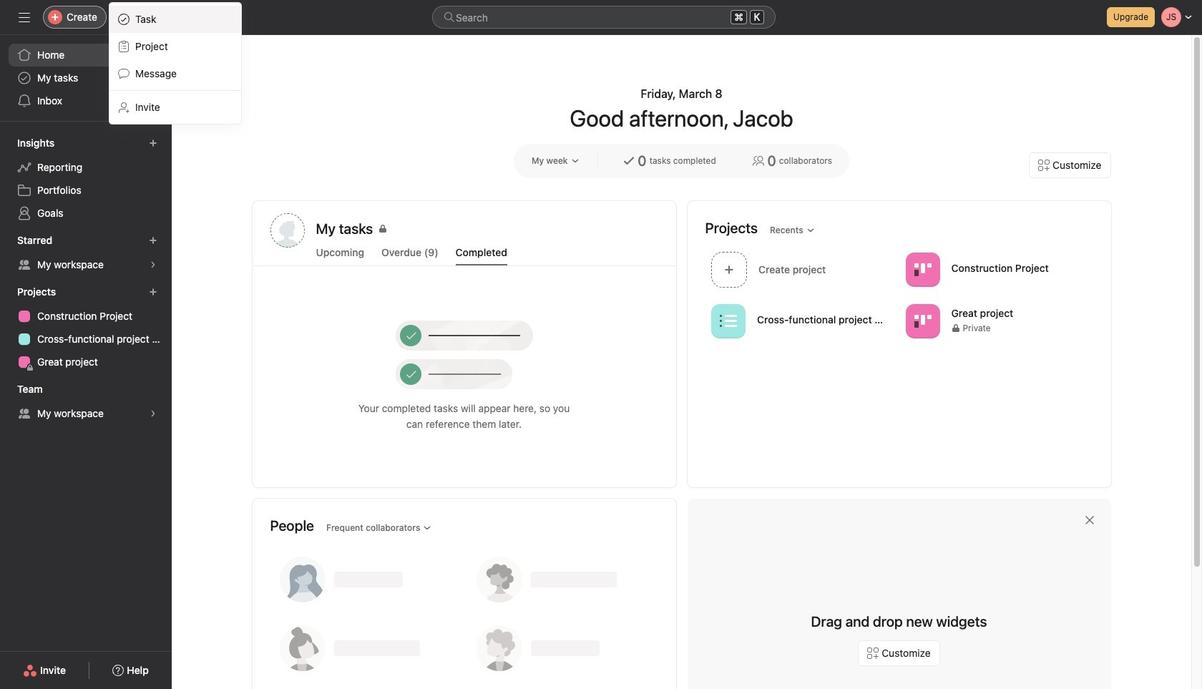 Task type: vqa. For each thing, say whether or not it's contained in the screenshot.
Copy link image corresponding to 1 like. You liked this task image's the More actions image
no



Task type: describe. For each thing, give the bounding box(es) containing it.
projects element
[[0, 279, 172, 377]]

global element
[[0, 35, 172, 121]]

1 board image from the top
[[914, 261, 931, 278]]

hide sidebar image
[[19, 11, 30, 23]]

Search tasks, projects, and more text field
[[432, 6, 776, 29]]

add items to starred image
[[149, 236, 158, 245]]

insights element
[[0, 130, 172, 228]]

see details, my workspace image
[[149, 261, 158, 269]]

starred element
[[0, 228, 172, 279]]

2 board image from the top
[[914, 313, 931, 330]]

dismiss image
[[1084, 515, 1096, 526]]



Task type: locate. For each thing, give the bounding box(es) containing it.
add profile photo image
[[270, 213, 305, 248]]

teams element
[[0, 377, 172, 428]]

board image
[[914, 261, 931, 278], [914, 313, 931, 330]]

list image
[[720, 313, 737, 330]]

menu item
[[110, 6, 241, 33]]

1 vertical spatial board image
[[914, 313, 931, 330]]

see details, my workspace image
[[149, 410, 158, 418]]

new insights image
[[149, 139, 158, 147]]

None field
[[432, 6, 776, 29]]

new project or portfolio image
[[149, 288, 158, 296]]

0 vertical spatial board image
[[914, 261, 931, 278]]



